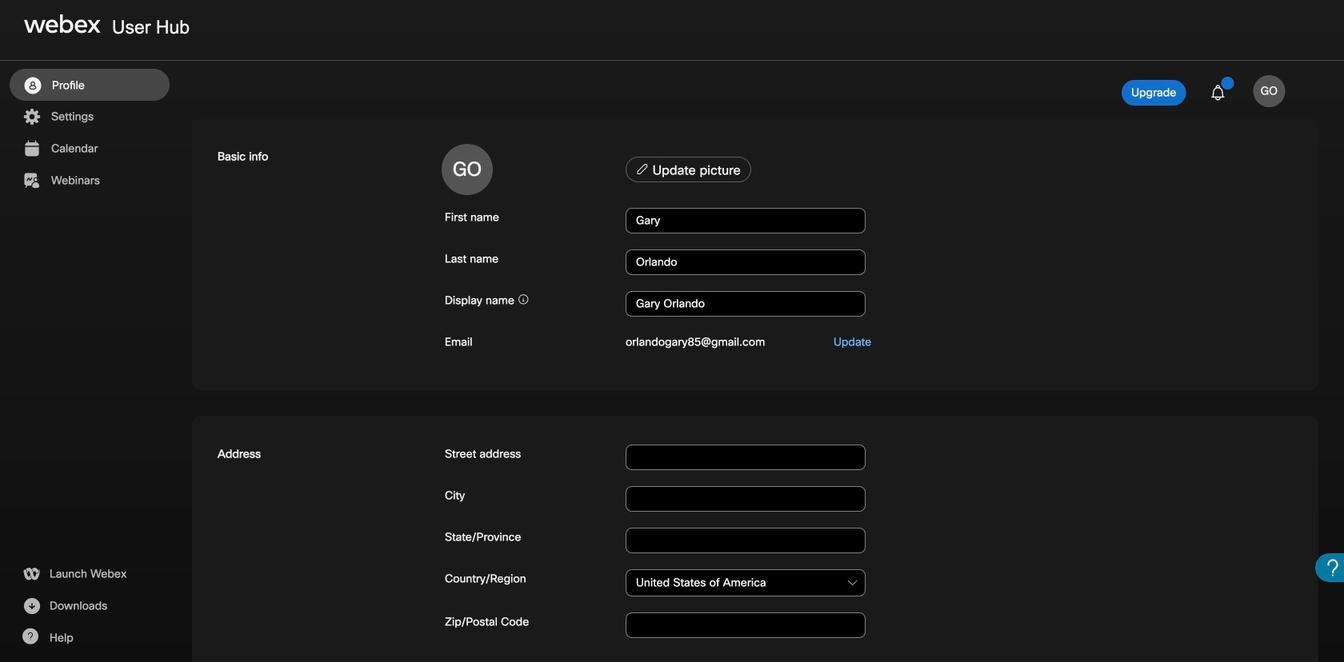 Task type: vqa. For each thing, say whether or not it's contained in the screenshot.
2nd tab list from the bottom of the page
no



Task type: describe. For each thing, give the bounding box(es) containing it.
cisco webex image
[[24, 14, 101, 34]]

mds settings_filled image
[[22, 107, 42, 126]]

mds webinar_filled image
[[22, 171, 42, 190]]

mds people circle_filled image
[[22, 76, 42, 95]]



Task type: locate. For each thing, give the bounding box(es) containing it.
mds meetings_filled image
[[22, 139, 42, 158]]

None text field
[[626, 208, 866, 234], [626, 291, 866, 317], [626, 486, 866, 512], [626, 570, 866, 597], [626, 613, 866, 638], [626, 208, 866, 234], [626, 291, 866, 317], [626, 486, 866, 512], [626, 570, 866, 597], [626, 613, 866, 638]]

mds content download_filled image
[[22, 597, 42, 616]]

mds webex helix filled image
[[22, 565, 41, 584]]

None text field
[[626, 250, 866, 275], [626, 445, 866, 470], [626, 528, 866, 554], [626, 250, 866, 275], [626, 445, 866, 470], [626, 528, 866, 554]]

ng help active image
[[22, 629, 38, 645]]

change profile picture element
[[622, 157, 1293, 187]]

mds edit_bold image
[[636, 163, 649, 175]]



